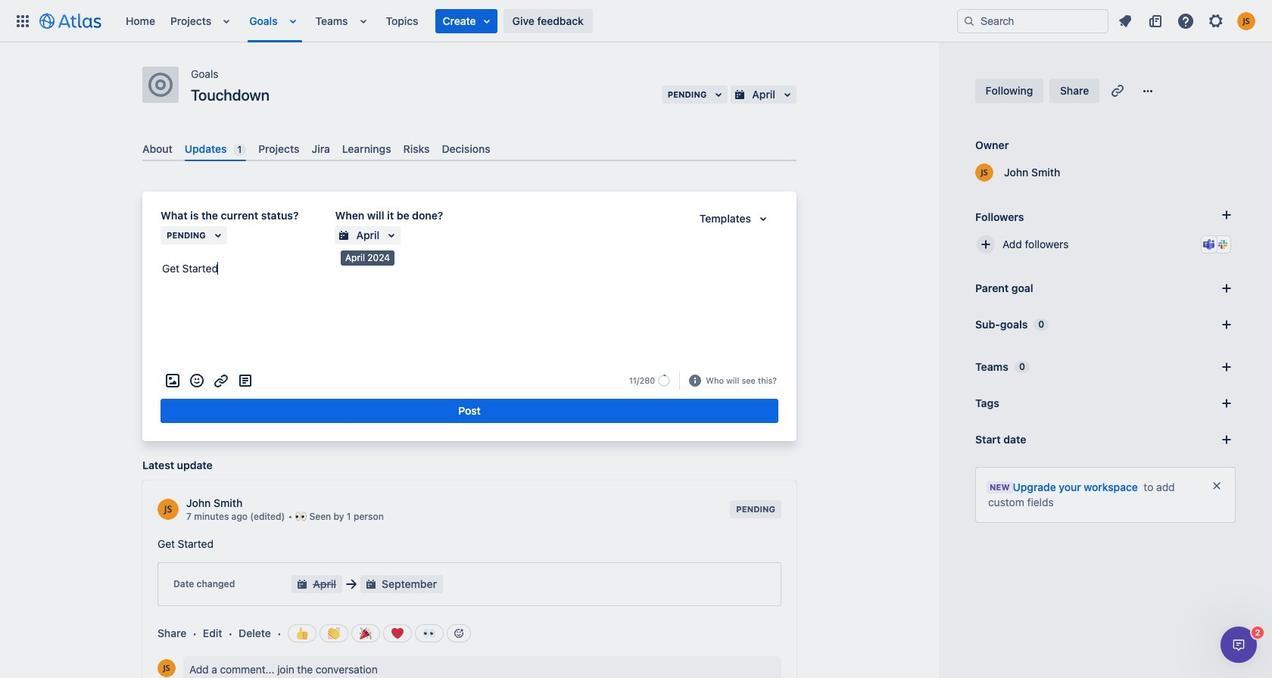 Task type: vqa. For each thing, say whether or not it's contained in the screenshot.
'list'
yes



Task type: describe. For each thing, give the bounding box(es) containing it.
insert link image
[[212, 372, 230, 390]]

Search field
[[957, 9, 1109, 33]]

Main content area, start typing to enter text. text field
[[161, 260, 778, 283]]

:eyes: image
[[423, 628, 435, 640]]

:thumbsup: image
[[296, 628, 308, 640]]

list item inside top element
[[435, 9, 497, 33]]

:thumbsup: image
[[296, 628, 308, 640]]

add files, videos, or images image
[[164, 372, 182, 390]]

msteams logo showing  channels are connected to this goal image
[[1203, 239, 1215, 251]]



Task type: locate. For each thing, give the bounding box(es) containing it.
tooltip
[[341, 251, 395, 265]]

tab list
[[136, 136, 803, 161]]

help image
[[1177, 12, 1195, 30]]

list item
[[218, 0, 239, 42], [284, 0, 305, 42], [354, 0, 375, 42], [435, 9, 497, 33]]

banner
[[0, 0, 1272, 42]]

close banner image
[[1211, 480, 1223, 492]]

changed to image
[[342, 576, 360, 594]]

:clap: image
[[328, 628, 340, 640], [328, 628, 340, 640]]

0 horizontal spatial list
[[118, 0, 957, 42]]

slack logo showing nan channels are connected to this goal image
[[1217, 239, 1229, 251]]

add follower image
[[977, 236, 995, 254]]

dialog
[[1221, 627, 1257, 663]]

top element
[[9, 0, 957, 42]]

list
[[118, 0, 957, 42], [1112, 9, 1263, 33]]

1 horizontal spatial list
[[1112, 9, 1263, 33]]

:tada: image
[[359, 628, 372, 640], [359, 628, 372, 640]]

insert emoji image
[[188, 372, 206, 390]]

goal icon image
[[148, 73, 173, 97]]

:eyes: image
[[423, 628, 435, 640]]

search image
[[963, 15, 975, 27]]

None search field
[[957, 9, 1109, 33]]

add a follower image
[[1218, 206, 1236, 224]]

:heart: image
[[391, 628, 403, 640], [391, 628, 403, 640]]



